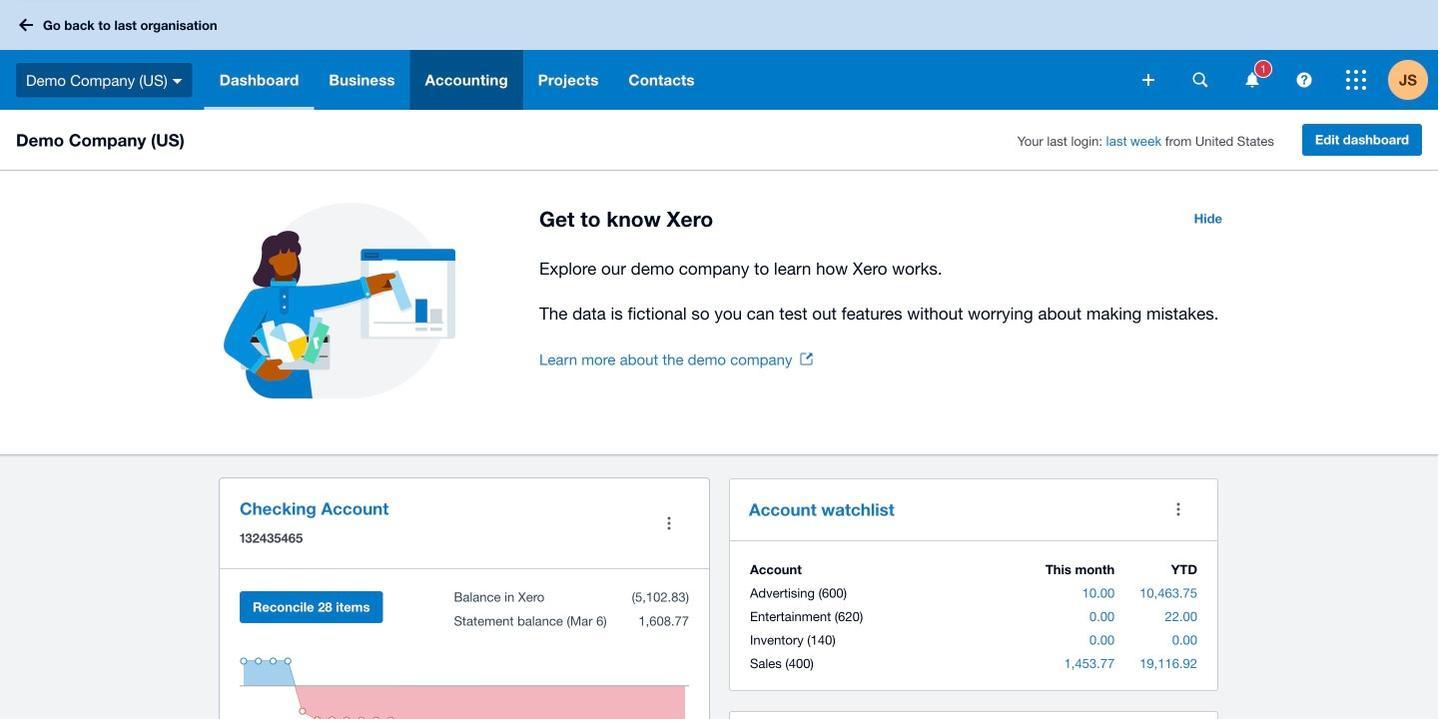 Task type: locate. For each thing, give the bounding box(es) containing it.
manage menu toggle image
[[649, 503, 689, 543]]

0 horizontal spatial svg image
[[19, 18, 33, 31]]

1 horizontal spatial svg image
[[1193, 72, 1208, 87]]

svg image
[[1346, 70, 1366, 90], [1246, 72, 1259, 87], [1297, 72, 1312, 87], [1143, 74, 1155, 86], [172, 79, 182, 84]]

svg image
[[19, 18, 33, 31], [1193, 72, 1208, 87]]

banner
[[0, 0, 1438, 110]]



Task type: describe. For each thing, give the bounding box(es) containing it.
0 vertical spatial svg image
[[19, 18, 33, 31]]

1 vertical spatial svg image
[[1193, 72, 1208, 87]]

intro banner body element
[[539, 255, 1234, 328]]



Task type: vqa. For each thing, say whether or not it's contained in the screenshot.
all
no



